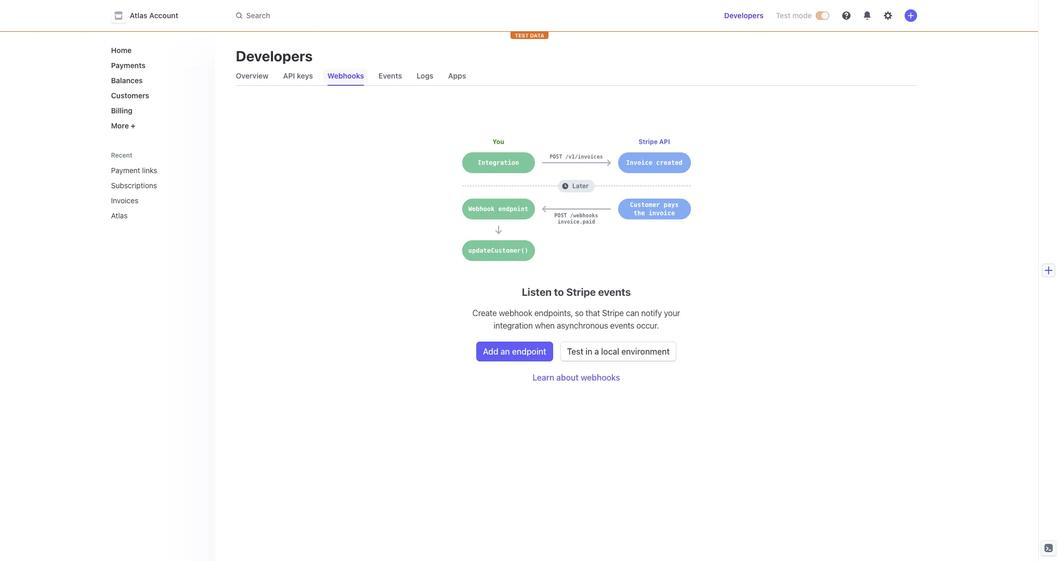 Task type: locate. For each thing, give the bounding box(es) containing it.
0 horizontal spatial atlas
[[111, 211, 128, 220]]

api
[[283, 71, 295, 80], [659, 138, 670, 146]]

endpoint right an
[[512, 347, 546, 356]]

post for post /webhooks invoice.paid
[[555, 213, 567, 218]]

listen to stripe events
[[522, 286, 631, 298]]

atlas down invoices on the top left of page
[[111, 211, 128, 220]]

0 vertical spatial api
[[283, 71, 295, 80]]

payment
[[111, 166, 140, 175]]

0 vertical spatial post
[[550, 154, 562, 160]]

stripe inside "create webhook endpoints, so that stripe can notify your integration when asynchronous events occur."
[[602, 308, 624, 318]]

developers left test mode on the right top of the page
[[724, 11, 764, 20]]

post inside post /webhooks invoice.paid
[[555, 213, 567, 218]]

1 vertical spatial events
[[610, 321, 635, 330]]

recent
[[111, 151, 132, 159]]

apps link
[[444, 69, 470, 83]]

api left the keys
[[283, 71, 295, 80]]

endpoint right webhook
[[499, 205, 529, 213]]

test left in at bottom
[[567, 347, 584, 356]]

asynchronous
[[557, 321, 608, 330]]

payment links link
[[107, 162, 192, 179]]

subscriptions
[[111, 181, 157, 190]]

more +
[[111, 121, 135, 130]]

2 vertical spatial stripe
[[602, 308, 624, 318]]

0 vertical spatial developers
[[724, 11, 764, 20]]

post /webhooks invoice.paid
[[555, 213, 598, 225]]

data
[[530, 32, 544, 38]]

post left /v1/invoices
[[550, 154, 562, 160]]

events
[[598, 286, 631, 298], [610, 321, 635, 330]]

/webhooks
[[570, 213, 598, 218]]

customers
[[111, 91, 149, 100]]

0 horizontal spatial test
[[567, 347, 584, 356]]

payment links
[[111, 166, 157, 175]]

0 vertical spatial atlas
[[130, 11, 147, 20]]

help image
[[842, 11, 851, 20]]

tab list containing overview
[[232, 67, 917, 86]]

atlas left account at left
[[130, 11, 147, 20]]

developers
[[724, 11, 764, 20], [236, 47, 313, 64]]

post up invoice.paid
[[555, 213, 567, 218]]

stripe up 'invoice created'
[[639, 138, 658, 146]]

stripe
[[639, 138, 658, 146], [566, 286, 596, 298], [602, 308, 624, 318]]

post for post /v1/invoices
[[550, 154, 562, 160]]

about
[[557, 373, 579, 382]]

notify
[[641, 308, 662, 318]]

0 horizontal spatial developers
[[236, 47, 313, 64]]

test left mode on the top of the page
[[776, 11, 791, 20]]

atlas inside recent element
[[111, 211, 128, 220]]

atlas
[[130, 11, 147, 20], [111, 211, 128, 220]]

test data
[[515, 32, 544, 38]]

atlas account button
[[111, 8, 189, 23]]

keys
[[297, 71, 313, 80]]

webhooks
[[328, 71, 364, 80]]

1 horizontal spatial api
[[659, 138, 670, 146]]

events up 'can'
[[598, 286, 631, 298]]

invoice created
[[626, 159, 683, 166]]

1 horizontal spatial atlas
[[130, 11, 147, 20]]

2 horizontal spatial stripe
[[639, 138, 658, 146]]

invoices link
[[107, 192, 192, 209]]

post
[[550, 154, 562, 160], [555, 213, 567, 218]]

test
[[776, 11, 791, 20], [567, 347, 584, 356]]

tab list
[[232, 67, 917, 86]]

atlas inside "button"
[[130, 11, 147, 20]]

test inside button
[[567, 347, 584, 356]]

pays
[[664, 201, 679, 209]]

1 vertical spatial post
[[555, 213, 567, 218]]

+
[[131, 121, 135, 130]]

account
[[149, 11, 178, 20]]

invoices
[[111, 196, 138, 205]]

create
[[473, 308, 497, 318]]

events down 'can'
[[610, 321, 635, 330]]

1 horizontal spatial test
[[776, 11, 791, 20]]

invoice.paid
[[558, 219, 595, 225]]

core navigation links element
[[107, 42, 207, 134]]

recent navigation links element
[[101, 147, 215, 224]]

endpoint
[[499, 205, 529, 213], [512, 347, 546, 356]]

1 horizontal spatial stripe
[[602, 308, 624, 318]]

test for test mode
[[776, 11, 791, 20]]

developers up the "overview"
[[236, 47, 313, 64]]

a
[[595, 347, 599, 356]]

create webhook endpoints, so that stripe can notify your integration when asynchronous events occur.
[[473, 308, 680, 330]]

0 vertical spatial events
[[598, 286, 631, 298]]

that
[[586, 308, 600, 318]]

api inside tab list
[[283, 71, 295, 80]]

logs
[[417, 71, 434, 80]]

1 vertical spatial atlas
[[111, 211, 128, 220]]

0 horizontal spatial api
[[283, 71, 295, 80]]

api keys
[[283, 71, 313, 80]]

api up created
[[659, 138, 670, 146]]

1 vertical spatial endpoint
[[512, 347, 546, 356]]

0 horizontal spatial stripe
[[566, 286, 596, 298]]

in
[[586, 347, 593, 356]]

stripe left 'can'
[[602, 308, 624, 318]]

0 vertical spatial test
[[776, 11, 791, 20]]

stripe up so
[[566, 286, 596, 298]]

webhook
[[468, 205, 495, 213]]

1 vertical spatial test
[[567, 347, 584, 356]]

api keys link
[[279, 69, 317, 83]]

home
[[111, 46, 132, 55]]

1 horizontal spatial developers
[[724, 11, 764, 20]]

atlas for atlas account
[[130, 11, 147, 20]]

endpoints,
[[535, 308, 573, 318]]



Task type: vqa. For each thing, say whether or not it's contained in the screenshot.
the rightmost Test
yes



Task type: describe. For each thing, give the bounding box(es) containing it.
Search text field
[[230, 6, 523, 25]]

events link
[[375, 69, 406, 83]]

customer pays the invoice
[[630, 201, 679, 217]]

logs link
[[413, 69, 438, 83]]

test in a local environment
[[567, 347, 670, 356]]

integration
[[478, 159, 519, 166]]

your
[[664, 308, 680, 318]]

an
[[501, 347, 510, 356]]

0 vertical spatial stripe
[[639, 138, 658, 146]]

test in a local environment button
[[561, 342, 676, 361]]

when
[[535, 321, 555, 330]]

more
[[111, 121, 129, 130]]

environment
[[622, 347, 670, 356]]

recent element
[[101, 162, 215, 224]]

test for test in a local environment
[[567, 347, 584, 356]]

integration
[[494, 321, 533, 330]]

can
[[626, 308, 639, 318]]

listen
[[522, 286, 552, 298]]

test mode
[[776, 11, 812, 20]]

updatecustomer()
[[468, 247, 529, 254]]

billing
[[111, 106, 133, 115]]

/v1/invoices
[[566, 154, 603, 160]]

home link
[[107, 42, 207, 59]]

invoice
[[626, 159, 653, 166]]

overview
[[236, 71, 269, 80]]

add
[[483, 347, 499, 356]]

post /v1/invoices
[[550, 154, 603, 160]]

Search search field
[[230, 6, 523, 25]]

test
[[515, 32, 529, 38]]

webhook endpoint
[[468, 205, 529, 213]]

endpoint inside button
[[512, 347, 546, 356]]

so
[[575, 308, 584, 318]]

1 vertical spatial developers
[[236, 47, 313, 64]]

local
[[601, 347, 619, 356]]

events
[[379, 71, 402, 80]]

apps
[[448, 71, 466, 80]]

learn about webhooks
[[533, 373, 620, 382]]

events inside "create webhook endpoints, so that stripe can notify your integration when asynchronous events occur."
[[610, 321, 635, 330]]

overview link
[[232, 69, 273, 83]]

1 vertical spatial stripe
[[566, 286, 596, 298]]

1 vertical spatial api
[[659, 138, 670, 146]]

invoice
[[649, 210, 675, 217]]

payments
[[111, 61, 146, 70]]

occur.
[[637, 321, 659, 330]]

balances link
[[107, 72, 207, 89]]

webhooks tab
[[323, 67, 368, 85]]

later
[[572, 182, 589, 190]]

stripe api
[[639, 138, 670, 146]]

webhooks link
[[323, 69, 368, 83]]

billing link
[[107, 102, 207, 119]]

mode
[[793, 11, 812, 20]]

webhooks
[[581, 373, 620, 382]]

learn
[[533, 373, 554, 382]]

learn about webhooks link
[[533, 371, 620, 384]]

0 vertical spatial endpoint
[[499, 205, 529, 213]]

subscriptions link
[[107, 177, 192, 194]]

customer
[[630, 201, 660, 209]]

the
[[634, 210, 645, 217]]

add an endpoint button
[[477, 342, 553, 361]]

payments link
[[107, 57, 207, 74]]

to
[[554, 286, 564, 298]]

balances
[[111, 76, 143, 85]]

settings image
[[884, 11, 892, 20]]

add an endpoint
[[483, 347, 546, 356]]

atlas account
[[130, 11, 178, 20]]

atlas link
[[107, 207, 192, 224]]

search
[[246, 11, 270, 20]]

you
[[493, 138, 504, 146]]

atlas for atlas
[[111, 211, 128, 220]]

webhook
[[499, 308, 533, 318]]

developers link
[[720, 7, 768, 24]]

customers link
[[107, 87, 207, 104]]

links
[[142, 166, 157, 175]]

created
[[656, 159, 683, 166]]



